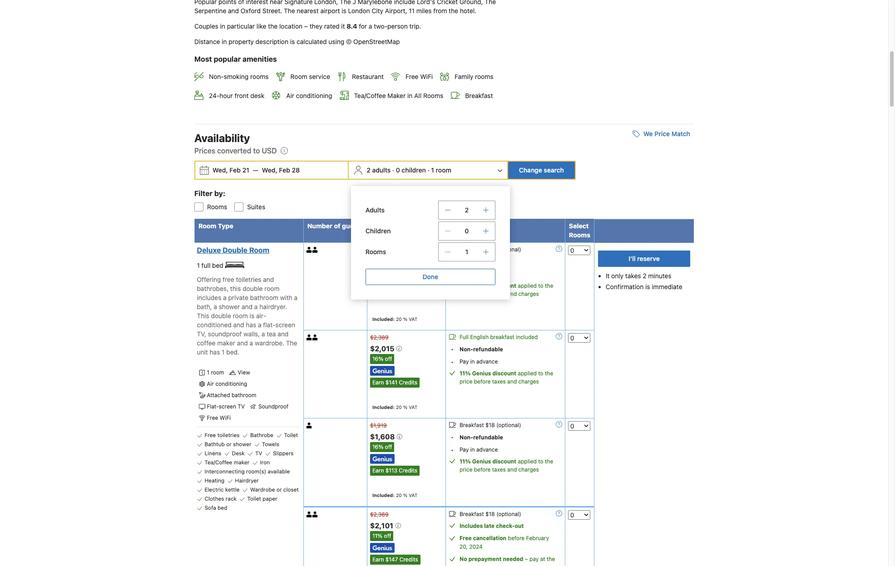 Task type: vqa. For each thing, say whether or not it's contained in the screenshot.
Change search
yes



Task type: locate. For each thing, give the bounding box(es) containing it.
0 horizontal spatial free wifi
[[207, 415, 231, 422]]

applied for $1,608
[[518, 458, 537, 465]]

earn left $147
[[373, 556, 384, 563]]

free up bathtub
[[205, 432, 216, 439]]

2 more details on meals and payment options image from the top
[[556, 511, 562, 517]]

wifi down flat-screen tv
[[220, 415, 231, 422]]

2 included: from the top
[[373, 405, 395, 410]]

2 discount from the top
[[493, 370, 517, 377]]

service
[[309, 73, 330, 81]]

1 full bed
[[197, 262, 225, 269]]

it
[[606, 272, 610, 280]]

advance for $1,608
[[477, 447, 498, 453]]

1 vertical spatial property
[[460, 565, 482, 567]]

tv down attached bathroom
[[238, 404, 245, 410]]

2 16% off from the top
[[373, 356, 392, 363]]

0 vertical spatial %
[[403, 317, 408, 322]]

3 11% genius discount from the top
[[460, 458, 517, 465]]

toilet paper
[[247, 496, 277, 503]]

2 applied to the price before taxes and charges from the top
[[460, 370, 553, 385]]

2 included: 20 % vat from the top
[[373, 405, 418, 410]]

full
[[202, 262, 211, 269]]

16% off down $2,015
[[373, 356, 392, 363]]

21
[[242, 166, 249, 174]]

off down $1,608
[[385, 444, 392, 451]]

– inside "– pay at the property"
[[525, 556, 528, 563]]

1 vertical spatial room
[[199, 222, 216, 230]]

applied to the price before taxes and charges
[[460, 282, 553, 297], [460, 370, 553, 385], [460, 458, 553, 473]]

rooms down amenities
[[250, 73, 269, 81]]

1 vertical spatial discount
[[493, 370, 517, 377]]

toilet down wardrobe
[[247, 496, 261, 503]]

–
[[304, 22, 308, 30], [525, 556, 528, 563]]

0 vertical spatial or
[[226, 441, 232, 448]]

16% off down $1,608
[[373, 444, 392, 451]]

for right 8.4
[[359, 22, 367, 30]]

2 vertical spatial 16% off
[[373, 444, 392, 451]]

20 down earn $141 credits
[[396, 405, 402, 410]]

clothes
[[205, 496, 224, 503]]

pay for $1,608
[[460, 447, 469, 453]]

takes
[[626, 272, 641, 280]]

– left they
[[304, 22, 308, 30]]

1 rooms from the left
[[250, 73, 269, 81]]

1 % from the top
[[403, 317, 408, 322]]

3 applied from the top
[[518, 458, 537, 465]]

room up hairdryer. on the bottom
[[265, 285, 280, 293]]

vat
[[409, 317, 418, 322], [409, 405, 418, 410], [409, 493, 418, 498]]

group
[[187, 195, 694, 212]]

3 pay in advance from the top
[[460, 447, 498, 453]]

2 vertical spatial non-refundable
[[460, 434, 503, 441]]

16% off. you're getting 16% off the original price due to multiple deals and benefits.. element down $2,132
[[370, 266, 395, 276]]

shower up desk
[[233, 441, 251, 448]]

this
[[197, 312, 209, 320]]

1 horizontal spatial for
[[400, 222, 409, 230]]

1 vertical spatial non-refundable
[[460, 346, 503, 353]]

1 horizontal spatial free wifi
[[406, 73, 433, 81]]

guests
[[342, 222, 363, 230]]

and
[[263, 276, 274, 284], [508, 291, 517, 297], [242, 303, 253, 311], [233, 321, 244, 329], [278, 330, 289, 338], [237, 340, 248, 347], [508, 379, 517, 385], [508, 467, 517, 473]]

soundproof
[[258, 404, 289, 410]]

minutes
[[648, 272, 672, 280]]

is inside offering free toiletries and bathrobes, this double room includes a private bathroom with a bath, a shower and a hairdryer. this double room is air- conditioned and has a flat-screen tv, soundproof walls, a tea and coffee maker and a wardrobe. the unit has 1 bed.
[[250, 312, 254, 320]]

2 vertical spatial earn
[[373, 556, 384, 563]]

room left type
[[199, 222, 216, 230]]

confirmation
[[606, 283, 644, 291]]

is left 'air-' on the left
[[250, 312, 254, 320]]

1 vertical spatial credits
[[399, 467, 418, 474]]

flat-
[[207, 404, 219, 410]]

0 vertical spatial price
[[655, 130, 670, 138]]

3 included: from the top
[[373, 493, 395, 498]]

is inside it only takes 2 minutes confirmation is immediate
[[646, 283, 650, 291]]

(optional) for $2,101
[[497, 511, 521, 518]]

2 more details on meals and payment options image from the top
[[556, 334, 562, 340]]

wed, up by:
[[213, 166, 228, 174]]

the
[[286, 340, 297, 347]]

room left service
[[291, 73, 307, 81]]

2 price from the top
[[460, 379, 473, 385]]

has up the walls,
[[246, 321, 256, 329]]

room right children
[[436, 166, 452, 174]]

2 vertical spatial genius
[[472, 458, 491, 465]]

2 earn from the top
[[373, 467, 384, 474]]

0 horizontal spatial air conditioning
[[207, 381, 247, 388]]

2 vertical spatial vat
[[409, 493, 418, 498]]

match
[[672, 130, 691, 138]]

0 vertical spatial included:
[[373, 317, 395, 322]]

breakfast $18 (optional) for $2,101
[[460, 511, 521, 518]]

1 horizontal spatial rooms
[[475, 73, 494, 81]]

toiletries up this
[[236, 276, 261, 284]]

3 vat from the top
[[409, 493, 418, 498]]

rooms right family
[[475, 73, 494, 81]]

0 vertical spatial 16%
[[373, 268, 384, 275]]

occupancy image
[[312, 247, 318, 253], [312, 512, 318, 518]]

1 right children
[[431, 166, 434, 174]]

applied for $2,015
[[518, 370, 537, 377]]

16% off
[[373, 268, 392, 275], [373, 356, 392, 363], [373, 444, 392, 451]]

1 down your choices
[[465, 248, 468, 256]]

non-refundable for $1,608
[[460, 434, 503, 441]]

2 (optional) from the top
[[497, 422, 521, 429]]

16% off. you're getting 16% off the original price due to multiple deals and benefits.. element down $1,608
[[370, 442, 395, 452]]

3 refundable from the top
[[473, 434, 503, 441]]

2 up your choices
[[465, 206, 469, 214]]

refundable
[[473, 258, 503, 265], [473, 346, 503, 353], [473, 434, 503, 441]]

3 16% off from the top
[[373, 444, 392, 451]]

a down the walls,
[[250, 340, 253, 347]]

electric kettle
[[205, 487, 240, 494]]

double up 'conditioned'
[[211, 312, 231, 320]]

0 vertical spatial occupancy image
[[312, 247, 318, 253]]

1 vertical spatial applied to the price before taxes and charges
[[460, 370, 553, 385]]

tea/coffee down linens
[[205, 459, 232, 466]]

or
[[226, 441, 232, 448], [277, 487, 282, 494]]

%
[[403, 317, 408, 322], [403, 405, 408, 410], [403, 493, 408, 498]]

credits for $2,015
[[399, 379, 418, 386]]

has right unit
[[210, 349, 220, 356]]

1 vertical spatial tea/coffee
[[205, 459, 232, 466]]

0 vertical spatial double
[[243, 285, 263, 293]]

toilet up slippers
[[284, 432, 298, 439]]

air conditioning up attached bathroom
[[207, 381, 247, 388]]

0 vertical spatial is
[[290, 38, 295, 45]]

smoking
[[224, 73, 249, 81]]

0 horizontal spatial wifi
[[220, 415, 231, 422]]

3 non-refundable from the top
[[460, 434, 503, 441]]

11% off. you're getting a reduced rate because this property is offering a discount.. element
[[370, 531, 394, 541]]

0 horizontal spatial room
[[199, 222, 216, 230]]

feb left 21
[[230, 166, 241, 174]]

0 vertical spatial applied to the price before taxes and charges
[[460, 282, 553, 297]]

bathroom up flat-screen tv
[[232, 392, 256, 399]]

air down 1 room
[[207, 381, 214, 388]]

charges for $2,015
[[519, 379, 539, 385]]

2 20 from the top
[[396, 405, 402, 410]]

2 vertical spatial $18
[[486, 511, 495, 518]]

16% off. you're getting 16% off the original price due to multiple deals and benefits.. element for $2,015
[[370, 354, 395, 364]]

0 vertical spatial conditioning
[[296, 92, 332, 99]]

breakfast $18 (optional)
[[460, 246, 521, 253], [460, 422, 521, 429], [460, 511, 521, 518]]

1 vertical spatial 16%
[[373, 356, 384, 363]]

1 down unit
[[207, 370, 209, 376]]

bed right full
[[212, 262, 223, 269]]

2 % from the top
[[403, 405, 408, 410]]

2 right takes
[[643, 272, 647, 280]]

earn $113 credits
[[373, 467, 418, 474]]

more details on meals and payment options image
[[556, 422, 562, 428], [556, 511, 562, 517]]

more details on meals and payment options image for $2,101
[[556, 511, 562, 517]]

2 horizontal spatial room
[[291, 73, 307, 81]]

non-refundable for $2,015
[[460, 346, 503, 353]]

bathtub or shower
[[205, 441, 251, 448]]

1 vertical spatial tv
[[255, 450, 262, 457]]

property
[[229, 38, 254, 45], [460, 565, 482, 567]]

for left week
[[400, 222, 409, 230]]

– left pay
[[525, 556, 528, 563]]

converted
[[217, 147, 251, 155]]

1 horizontal spatial toilet
[[284, 432, 298, 439]]

by:
[[214, 189, 225, 198]]

1 $18 from the top
[[486, 246, 495, 253]]

room right double
[[249, 246, 269, 254]]

maker
[[217, 340, 235, 347], [234, 459, 250, 466]]

1 · from the left
[[392, 166, 394, 174]]

2 feb from the left
[[279, 166, 290, 174]]

1 horizontal spatial or
[[277, 487, 282, 494]]

0 horizontal spatial feb
[[230, 166, 241, 174]]

2 advance from the top
[[477, 359, 498, 365]]

bath,
[[197, 303, 212, 311]]

applied to the price before taxes and charges for $1,608
[[460, 458, 553, 473]]

view
[[238, 370, 250, 376]]

1 vertical spatial price
[[382, 222, 398, 230]]

taxes for $1,608
[[492, 467, 506, 473]]

price down adults
[[382, 222, 398, 230]]

bathroom
[[250, 294, 278, 302], [232, 392, 256, 399]]

1 vertical spatial –
[[525, 556, 528, 563]]

1 inside offering free toiletries and bathrobes, this double room includes a private bathroom with a bath, a shower and a hairdryer. this double room is air- conditioned and has a flat-screen tv, soundproof walls, a tea and coffee maker and a wardrobe. the unit has 1 bed.
[[222, 349, 225, 356]]

0 horizontal spatial ·
[[392, 166, 394, 174]]

2 vertical spatial is
[[250, 312, 254, 320]]

off down $2,101
[[384, 533, 391, 540]]

2 charges from the top
[[519, 379, 539, 385]]

3 pay from the top
[[460, 447, 469, 453]]

discount for $2,015
[[493, 370, 517, 377]]

more details on meals and payment options image for $1,608
[[556, 422, 562, 428]]

2 vertical spatial 11% genius discount
[[460, 458, 517, 465]]

maker down soundproof
[[217, 340, 235, 347]]

2 refundable from the top
[[473, 346, 503, 353]]

a down 'air-' on the left
[[258, 321, 261, 329]]

3 (optional) from the top
[[497, 511, 521, 518]]

pay in advance for $1,608
[[460, 447, 498, 453]]

free
[[406, 73, 419, 81], [207, 415, 218, 422], [205, 432, 216, 439], [460, 535, 472, 542]]

3 price from the top
[[460, 467, 473, 473]]

1 horizontal spatial tv
[[255, 450, 262, 457]]

1 taxes from the top
[[492, 291, 506, 297]]

tea/coffee for tea/coffee maker
[[205, 459, 232, 466]]

price right we
[[655, 130, 670, 138]]

2 vertical spatial applied to the price before taxes and charges
[[460, 458, 553, 473]]

flat-screen tv
[[207, 404, 245, 410]]

english
[[470, 334, 489, 341]]

tv,
[[197, 330, 206, 338]]

linens
[[205, 450, 221, 457]]

20 up $2,015
[[396, 317, 402, 322]]

price inside 'dropdown button'
[[655, 130, 670, 138]]

pay for $2,015
[[460, 359, 469, 365]]

walls,
[[244, 330, 260, 338]]

screen up "tea"
[[275, 321, 295, 329]]

is down minutes
[[646, 283, 650, 291]]

3 discount from the top
[[493, 458, 517, 465]]

2 pay from the top
[[460, 359, 469, 365]]

off for $2,015
[[385, 356, 392, 363]]

paper
[[263, 496, 277, 503]]

1 earn from the top
[[373, 379, 384, 386]]

1 horizontal spatial double
[[243, 285, 263, 293]]

off inside 11% off. you're getting a reduced rate because this property is offering a discount.. element
[[384, 533, 391, 540]]

1 vertical spatial earn
[[373, 467, 384, 474]]

3 $18 from the top
[[486, 511, 495, 518]]

16% down $2,132
[[373, 268, 384, 275]]

included: 20 % vat
[[373, 317, 418, 322], [373, 405, 418, 410], [373, 493, 418, 498]]

price
[[460, 291, 473, 297], [460, 379, 473, 385], [460, 467, 473, 473]]

1 • from the top
[[451, 258, 454, 265]]

5 • from the top
[[451, 434, 454, 441]]

1 vertical spatial air
[[207, 381, 214, 388]]

search
[[544, 166, 564, 174]]

3 applied to the price before taxes and charges from the top
[[460, 458, 553, 473]]

breakfast
[[490, 334, 515, 341]]

0 vertical spatial 0
[[396, 166, 400, 174]]

3 16% off. you're getting 16% off the original price due to multiple deals and benefits.. element from the top
[[370, 442, 395, 452]]

1 room
[[207, 370, 224, 376]]

2 · from the left
[[428, 166, 430, 174]]

included: up $1,919
[[373, 405, 395, 410]]

1 vertical spatial conditioning
[[216, 381, 247, 388]]

2 16% from the top
[[373, 356, 384, 363]]

2 non-refundable from the top
[[460, 346, 503, 353]]

3 16% from the top
[[373, 444, 384, 451]]

non-
[[209, 73, 224, 81], [460, 258, 473, 265], [460, 346, 473, 353], [460, 434, 473, 441]]

with
[[280, 294, 292, 302]]

0 vertical spatial taxes
[[492, 291, 506, 297]]

2 vertical spatial breakfast $18 (optional)
[[460, 511, 521, 518]]

genius for $2,015
[[472, 370, 491, 377]]

more details on meals and payment options image
[[556, 246, 562, 252], [556, 334, 562, 340]]

3 charges from the top
[[519, 467, 539, 473]]

1 (optional) from the top
[[497, 246, 521, 253]]

4 • from the top
[[451, 359, 454, 366]]

breakfast $18 (optional) for $1,608
[[460, 422, 521, 429]]

3 % from the top
[[403, 493, 408, 498]]

1 horizontal spatial property
[[460, 565, 482, 567]]

0 vertical spatial refundable
[[473, 258, 503, 265]]

description
[[256, 38, 289, 45]]

11% genius discount
[[460, 282, 517, 289], [460, 370, 517, 377], [460, 458, 517, 465]]

0 vertical spatial price
[[460, 291, 473, 297]]

included: 20 % vat down 'earn $113 credits'
[[373, 493, 418, 498]]

2 rooms from the left
[[475, 73, 494, 81]]

– pay at the property
[[460, 556, 555, 567]]

2 vertical spatial advance
[[477, 447, 498, 453]]

credits right $147
[[400, 556, 418, 563]]

toiletries up the bathtub or shower
[[217, 432, 240, 439]]

2 vertical spatial included:
[[373, 493, 395, 498]]

for
[[359, 22, 367, 30], [400, 222, 409, 230]]

1 vertical spatial genius
[[472, 370, 491, 377]]

bathrobe
[[250, 432, 274, 439]]

before inside before february 20, 2024
[[508, 535, 525, 542]]

20 for $1,608
[[396, 493, 402, 498]]

16% for $2,015
[[373, 356, 384, 363]]

1 vertical spatial toiletries
[[217, 432, 240, 439]]

1 wed, from the left
[[213, 166, 228, 174]]

1 vertical spatial more details on meals and payment options image
[[556, 334, 562, 340]]

only
[[612, 272, 624, 280]]

20 down 'earn $113 credits'
[[396, 493, 402, 498]]

0 vertical spatial 11% genius discount
[[460, 282, 517, 289]]

wifi up all
[[420, 73, 433, 81]]

conditioning down room service
[[296, 92, 332, 99]]

1 more details on meals and payment options image from the top
[[556, 422, 562, 428]]

unit
[[197, 349, 208, 356]]

1 horizontal spatial –
[[525, 556, 528, 563]]

2 genius from the top
[[472, 370, 491, 377]]

3 20 from the top
[[396, 493, 402, 498]]

shower inside offering free toiletries and bathrobes, this double room includes a private bathroom with a bath, a shower and a hairdryer. this double room is air- conditioned and has a flat-screen tv, soundproof walls, a tea and coffee maker and a wardrobe. the unit has 1 bed.
[[219, 303, 240, 311]]

charges for $1,608
[[519, 467, 539, 473]]

1 vertical spatial more details on meals and payment options image
[[556, 511, 562, 517]]

1 vertical spatial vat
[[409, 405, 418, 410]]

16% down $2,015
[[373, 356, 384, 363]]

1 vertical spatial applied
[[518, 370, 537, 377]]

two-
[[374, 22, 388, 30]]

it only takes 2 minutes confirmation is immediate
[[606, 272, 683, 291]]

2 wed, from the left
[[262, 166, 277, 174]]

screen
[[275, 321, 295, 329], [219, 404, 236, 410]]

1 vertical spatial price
[[460, 379, 473, 385]]

2 breakfast $18 (optional) from the top
[[460, 422, 521, 429]]

16% off. you're getting 16% off the original price due to multiple deals and benefits.. element for $1,608
[[370, 442, 395, 452]]

1 included: 20 % vat from the top
[[373, 317, 418, 322]]

2 $18 from the top
[[486, 422, 495, 429]]

3 taxes from the top
[[492, 467, 506, 473]]

2 applied from the top
[[518, 370, 537, 377]]

3 advance from the top
[[477, 447, 498, 453]]

occupancy image
[[307, 247, 312, 253], [307, 335, 312, 341], [312, 335, 318, 341], [307, 423, 312, 429], [307, 512, 312, 518]]

the for first more details on meals and payment options image from the bottom
[[545, 370, 553, 377]]

2 occupancy image from the top
[[312, 512, 318, 518]]

2 taxes from the top
[[492, 379, 506, 385]]

2 vertical spatial pay in advance
[[460, 447, 498, 453]]

double up private
[[243, 285, 263, 293]]

1 vertical spatial included:
[[373, 405, 395, 410]]

2 vertical spatial 2
[[643, 272, 647, 280]]

included: 20 % vat up $1,919
[[373, 405, 418, 410]]

0 left children
[[396, 166, 400, 174]]

free
[[223, 276, 234, 284]]

$2,369
[[370, 511, 389, 518]]

2 adults · 0 children · 1 room
[[367, 166, 452, 174]]

3 earn from the top
[[373, 556, 384, 563]]

refundable for $1,608
[[473, 434, 503, 441]]

shower down private
[[219, 303, 240, 311]]

air conditioning down room service
[[286, 92, 332, 99]]

or left closet
[[277, 487, 282, 494]]

16% for $1,608
[[373, 444, 384, 451]]

16% off. you're getting 16% off the original price due to multiple deals and benefits.. element
[[370, 266, 395, 276], [370, 354, 395, 364], [370, 442, 395, 452]]

1 vertical spatial or
[[277, 487, 282, 494]]

filter
[[194, 189, 213, 198]]

16% off down $2,132
[[373, 268, 392, 275]]

property down the "particular"
[[229, 38, 254, 45]]

included: up $2,389
[[373, 317, 395, 322]]

1 vertical spatial pay in advance
[[460, 359, 498, 365]]

vat for $2,015
[[409, 405, 418, 410]]

0 vertical spatial screen
[[275, 321, 295, 329]]

particular
[[227, 22, 255, 30]]

a left private
[[223, 294, 227, 302]]

0 vertical spatial charges
[[519, 291, 539, 297]]

0 vertical spatial pay in advance
[[460, 271, 498, 277]]

16% off. you're getting 16% off the original price due to multiple deals and benefits.. element down $2,015
[[370, 354, 395, 364]]

applied
[[518, 282, 537, 289], [518, 370, 537, 377], [518, 458, 537, 465]]

1 breakfast $18 (optional) from the top
[[460, 246, 521, 253]]

1 vertical spatial 16% off. you're getting 16% off the original price due to multiple deals and benefits.. element
[[370, 354, 395, 364]]

screen down attached bathroom
[[219, 404, 236, 410]]

0 horizontal spatial 0
[[396, 166, 400, 174]]

$141
[[386, 379, 398, 386]]

2 vertical spatial applied
[[518, 458, 537, 465]]

2 16% off. you're getting 16% off the original price due to multiple deals and benefits.. element from the top
[[370, 354, 395, 364]]

0 horizontal spatial property
[[229, 38, 254, 45]]

off down $2,132
[[385, 268, 392, 275]]

credits right $113
[[399, 467, 418, 474]]

they
[[310, 22, 323, 30]]

0 vertical spatial toilet
[[284, 432, 298, 439]]

% for $1,608
[[403, 493, 408, 498]]

the for second more details on meals and payment options image from the bottom
[[545, 282, 553, 289]]

2 11% genius discount from the top
[[460, 370, 517, 377]]

2 inside button
[[367, 166, 371, 174]]

earn left $113
[[373, 467, 384, 474]]

0 vertical spatial 2
[[367, 166, 371, 174]]

2 vat from the top
[[409, 405, 418, 410]]

0 vertical spatial 16% off. you're getting 16% off the original price due to multiple deals and benefits.. element
[[370, 266, 395, 276]]

toiletries
[[236, 276, 261, 284], [217, 432, 240, 439]]

hour
[[220, 92, 233, 99]]

16% off for $1,608
[[373, 444, 392, 451]]

1 pay in advance from the top
[[460, 271, 498, 277]]

rated
[[324, 22, 340, 30]]

0 right your at the top of page
[[465, 227, 469, 235]]

bed down the clothes rack
[[218, 505, 227, 512]]

free wifi up all
[[406, 73, 433, 81]]

1 horizontal spatial 2
[[465, 206, 469, 214]]

0 vertical spatial air
[[286, 92, 294, 99]]

2 pay in advance from the top
[[460, 359, 498, 365]]

0 horizontal spatial toilet
[[247, 496, 261, 503]]

1 horizontal spatial is
[[290, 38, 295, 45]]

pay in advance for $2,015
[[460, 359, 498, 365]]

charges
[[519, 291, 539, 297], [519, 379, 539, 385], [519, 467, 539, 473]]

deluxe double room link
[[197, 246, 298, 255]]

property down no
[[460, 565, 482, 567]]

immediate
[[652, 283, 683, 291]]

0 horizontal spatial rooms
[[250, 73, 269, 81]]

3 breakfast $18 (optional) from the top
[[460, 511, 521, 518]]

0 vertical spatial earn
[[373, 379, 384, 386]]

0 horizontal spatial or
[[226, 441, 232, 448]]

included: 20 % vat up $2,389
[[373, 317, 418, 322]]

· right adults
[[392, 166, 394, 174]]

select rooms
[[569, 222, 591, 239]]

included: up $2,369
[[373, 493, 395, 498]]

$18
[[486, 246, 495, 253], [486, 422, 495, 429], [486, 511, 495, 518]]

3 genius from the top
[[472, 458, 491, 465]]

1 genius from the top
[[472, 282, 491, 289]]

taxes
[[492, 291, 506, 297], [492, 379, 506, 385], [492, 467, 506, 473]]

rooms inside group
[[207, 203, 227, 211]]

0 vertical spatial tv
[[238, 404, 245, 410]]

pay in advance
[[460, 271, 498, 277], [460, 359, 498, 365], [460, 447, 498, 453]]

0 vertical spatial credits
[[399, 379, 418, 386]]

1 vertical spatial breakfast $18 (optional)
[[460, 422, 521, 429]]

1 included: from the top
[[373, 317, 395, 322]]

11% off
[[373, 533, 391, 540]]

0 horizontal spatial 2
[[367, 166, 371, 174]]

choices
[[466, 222, 491, 230]]

0 vertical spatial 20
[[396, 317, 402, 322]]

free wifi down the flat-
[[207, 415, 231, 422]]

off down $2,015
[[385, 356, 392, 363]]

wed, right the —
[[262, 166, 277, 174]]

1 vertical spatial free wifi
[[207, 415, 231, 422]]

(optional) for $1,608
[[497, 422, 521, 429]]

3 included: 20 % vat from the top
[[373, 493, 418, 498]]

credits right the $141
[[399, 379, 418, 386]]

0 horizontal spatial –
[[304, 22, 308, 30]]

non-refundable
[[460, 258, 503, 265], [460, 346, 503, 353], [460, 434, 503, 441]]

16% down $1,608
[[373, 444, 384, 451]]



Task type: describe. For each thing, give the bounding box(es) containing it.
or for bathtub
[[226, 441, 232, 448]]

credits for $2,101
[[400, 556, 418, 563]]

toilet for toilet
[[284, 432, 298, 439]]

free up all
[[406, 73, 419, 81]]

24-
[[209, 92, 220, 99]]

1 vertical spatial bathroom
[[232, 392, 256, 399]]

availability
[[194, 132, 250, 144]]

genius for $1,608
[[472, 458, 491, 465]]

1 advance from the top
[[477, 271, 498, 277]]

done button
[[366, 269, 496, 285]]

refundable for $2,015
[[473, 346, 503, 353]]

a right with
[[294, 294, 298, 302]]

cancellation
[[473, 535, 507, 542]]

tea/coffee maker in all rooms
[[354, 92, 443, 99]]

1 charges from the top
[[519, 291, 539, 297]]

$113
[[386, 467, 398, 474]]

0 vertical spatial free wifi
[[406, 73, 433, 81]]

3 • from the top
[[451, 346, 454, 353]]

0 vertical spatial property
[[229, 38, 254, 45]]

1 pay from the top
[[460, 271, 469, 277]]

room inside button
[[436, 166, 452, 174]]

2024
[[469, 544, 483, 551]]

1 vertical spatial double
[[211, 312, 231, 320]]

group containing rooms
[[187, 195, 694, 212]]

interconnecting room(s) available
[[205, 469, 290, 475]]

change search button
[[508, 162, 575, 179]]

openstreetmap
[[354, 38, 400, 45]]

16% off for $2,015
[[373, 356, 392, 363]]

free up 20,
[[460, 535, 472, 542]]

0 vertical spatial air conditioning
[[286, 92, 332, 99]]

wed, feb 28 button
[[258, 162, 304, 178]]

family
[[455, 73, 474, 81]]

2 for 2
[[465, 206, 469, 214]]

$147
[[386, 556, 398, 563]]

1 vertical spatial air conditioning
[[207, 381, 247, 388]]

1 20 from the top
[[396, 317, 402, 322]]

tea/coffee for tea/coffee maker in all rooms
[[354, 92, 386, 99]]

1 vertical spatial maker
[[234, 459, 250, 466]]

no
[[460, 556, 467, 563]]

1 left full
[[197, 262, 200, 269]]

adults
[[372, 166, 391, 174]]

rooms right all
[[423, 92, 443, 99]]

bathtub
[[205, 441, 225, 448]]

children
[[402, 166, 426, 174]]

1 feb from the left
[[230, 166, 241, 174]]

non-smoking rooms
[[209, 73, 269, 81]]

restaurant
[[352, 73, 384, 81]]

couples in particular like the location – they rated it 8.4 for a two-person trip.
[[194, 22, 421, 30]]

included: 20 % vat for $2,015
[[373, 405, 418, 410]]

it
[[341, 22, 345, 30]]

20 for $2,015
[[396, 405, 402, 410]]

0 horizontal spatial air
[[207, 381, 214, 388]]

hairdryer.
[[260, 303, 287, 311]]

$2,015
[[370, 345, 396, 353]]

1 vertical spatial 0
[[465, 227, 469, 235]]

1 11% genius discount from the top
[[460, 282, 517, 289]]

no prepayment needed
[[460, 556, 524, 563]]

0 vertical spatial wifi
[[420, 73, 433, 81]]

we price match button
[[629, 126, 694, 142]]

interconnecting
[[205, 469, 245, 475]]

deluxe
[[197, 246, 221, 254]]

off for $2,101
[[384, 533, 391, 540]]

screen inside offering free toiletries and bathrobes, this double room includes a private bathroom with a bath, a shower and a hairdryer. this double room is air- conditioned and has a flat-screen tv, soundproof walls, a tea and coffee maker and a wardrobe. the unit has 1 bed.
[[275, 321, 295, 329]]

the inside "– pay at the property"
[[547, 556, 555, 563]]

earn for $2,101
[[373, 556, 384, 563]]

price for $1,608
[[460, 467, 473, 473]]

0 horizontal spatial for
[[359, 22, 367, 30]]

0 horizontal spatial price
[[382, 222, 398, 230]]

number
[[307, 222, 333, 230]]

we price match
[[644, 130, 691, 138]]

private
[[228, 294, 248, 302]]

i'll reserve button
[[598, 251, 691, 267]]

rack
[[226, 496, 237, 503]]

1 horizontal spatial conditioning
[[296, 92, 332, 99]]

taxes for $2,015
[[492, 379, 506, 385]]

deluxe double room
[[197, 246, 269, 254]]

applied to the price before taxes and charges for $2,015
[[460, 370, 553, 385]]

the for more details on meals and payment options icon related to $1,608
[[545, 458, 553, 465]]

tea/coffee maker
[[205, 459, 250, 466]]

1 applied to the price before taxes and charges from the top
[[460, 282, 553, 297]]

vat for $1,608
[[409, 493, 418, 498]]

bathroom inside offering free toiletries and bathrobes, this double room includes a private bathroom with a bath, a shower and a hairdryer. this double room is air- conditioned and has a flat-screen tv, soundproof walls, a tea and coffee maker and a wardrobe. the unit has 1 bed.
[[250, 294, 278, 302]]

your
[[450, 222, 464, 230]]

location
[[279, 22, 303, 30]]

maker inside offering free toiletries and bathrobes, this double room includes a private bathroom with a bath, a shower and a hairdryer. this double room is air- conditioned and has a flat-screen tv, soundproof walls, a tea and coffee maker and a wardrobe. the unit has 1 bed.
[[217, 340, 235, 347]]

2 for 2 adults · 0 children · 1 room
[[367, 166, 371, 174]]

1 16% off. you're getting 16% off the original price due to multiple deals and benefits.. element from the top
[[370, 266, 395, 276]]

1 vertical spatial for
[[400, 222, 409, 230]]

a left two-
[[369, 22, 372, 30]]

towels
[[262, 441, 279, 448]]

1 left week
[[410, 222, 413, 230]]

room for room type
[[199, 222, 216, 230]]

rooms down select
[[569, 231, 591, 239]]

flat-
[[263, 321, 275, 329]]

room(s)
[[246, 469, 266, 475]]

1 discount from the top
[[493, 282, 517, 289]]

out
[[515, 523, 524, 530]]

credits for $1,608
[[399, 467, 418, 474]]

prices
[[194, 147, 215, 155]]

earn $141 credits
[[373, 379, 418, 386]]

rooms down children
[[366, 248, 386, 256]]

2 inside it only takes 2 minutes confirmation is immediate
[[643, 272, 647, 280]]

suites
[[247, 203, 265, 211]]

attached bathroom
[[207, 392, 256, 399]]

1 refundable from the top
[[473, 258, 503, 265]]

1 non-refundable from the top
[[460, 258, 503, 265]]

sofa
[[205, 505, 216, 512]]

closet
[[283, 487, 299, 494]]

property inside "– pay at the property"
[[460, 565, 482, 567]]

0 horizontal spatial tv
[[238, 404, 245, 410]]

1 vat from the top
[[409, 317, 418, 322]]

11% genius discount for $2,015
[[460, 370, 517, 377]]

1 vertical spatial has
[[210, 349, 220, 356]]

desk
[[232, 450, 245, 457]]

couples
[[194, 22, 218, 30]]

free down the flat-
[[207, 415, 218, 422]]

slippers
[[273, 450, 294, 457]]

included: 20 % vat for $1,608
[[373, 493, 418, 498]]

included
[[516, 334, 538, 341]]

1 16% off from the top
[[373, 268, 392, 275]]

1 horizontal spatial has
[[246, 321, 256, 329]]

included: for $2,015
[[373, 405, 395, 410]]

type
[[218, 222, 233, 230]]

room for room service
[[291, 73, 307, 81]]

of
[[334, 222, 341, 230]]

1 price from the top
[[460, 291, 473, 297]]

% for $2,015
[[403, 405, 408, 410]]

earn for $2,015
[[373, 379, 384, 386]]

electric
[[205, 487, 224, 494]]

1 vertical spatial shower
[[233, 441, 251, 448]]

0 horizontal spatial screen
[[219, 404, 236, 410]]

full
[[460, 334, 469, 341]]

$2,101
[[370, 522, 395, 530]]

room up the attached
[[211, 370, 224, 376]]

11% genius discount for $1,608
[[460, 458, 517, 465]]

full english breakfast included
[[460, 334, 538, 341]]

1 more details on meals and payment options image from the top
[[556, 246, 562, 252]]

toilet for toilet paper
[[247, 496, 261, 503]]

a left "tea"
[[262, 330, 265, 338]]

check-
[[496, 523, 515, 530]]

at
[[540, 556, 545, 563]]

or for wardrobe
[[277, 487, 282, 494]]

tea
[[267, 330, 276, 338]]

1 vertical spatial bed
[[218, 505, 227, 512]]

most popular amenities
[[194, 55, 277, 63]]

wardrobe or closet
[[250, 487, 299, 494]]

kettle
[[225, 487, 240, 494]]

soundproof
[[208, 330, 242, 338]]

1 inside 2 adults · 0 children · 1 room button
[[431, 166, 434, 174]]

wed, feb 21 button
[[209, 162, 253, 178]]

2 adults · 0 children · 1 room button
[[350, 162, 506, 179]]

change
[[519, 166, 542, 174]]

2 • from the top
[[451, 271, 454, 278]]

6 • from the top
[[451, 447, 454, 454]]

price for $2,015
[[460, 379, 473, 385]]

offering
[[197, 276, 221, 284]]

conditioned
[[197, 321, 232, 329]]

prices converted to usd
[[194, 147, 277, 155]]

1 16% from the top
[[373, 268, 384, 275]]

like
[[257, 22, 266, 30]]

included: for $1,608
[[373, 493, 395, 498]]

prepayment
[[469, 556, 502, 563]]

usd
[[262, 147, 277, 155]]

coffee
[[197, 340, 216, 347]]

$18 for $1,608
[[486, 422, 495, 429]]

front
[[235, 92, 249, 99]]

using
[[329, 38, 344, 45]]

$2,389
[[370, 335, 389, 341]]

earn for $1,608
[[373, 467, 384, 474]]

room service
[[291, 73, 330, 81]]

1 occupancy image from the top
[[312, 247, 318, 253]]

room down private
[[233, 312, 248, 320]]

discount for $1,608
[[493, 458, 517, 465]]

a up 'air-' on the left
[[254, 303, 258, 311]]

off for $1,608
[[385, 444, 392, 451]]

$18 for $2,101
[[486, 511, 495, 518]]

0 inside button
[[396, 166, 400, 174]]

1 applied from the top
[[518, 282, 537, 289]]

a right bath,
[[214, 303, 217, 311]]

advance for $2,015
[[477, 359, 498, 365]]

toiletries inside offering free toiletries and bathrobes, this double room includes a private bathroom with a bath, a shower and a hairdryer. this double room is air- conditioned and has a flat-screen tv, soundproof walls, a tea and coffee maker and a wardrobe. the unit has 1 bed.
[[236, 276, 261, 284]]

0 vertical spatial bed
[[212, 262, 223, 269]]

1 horizontal spatial room
[[249, 246, 269, 254]]



